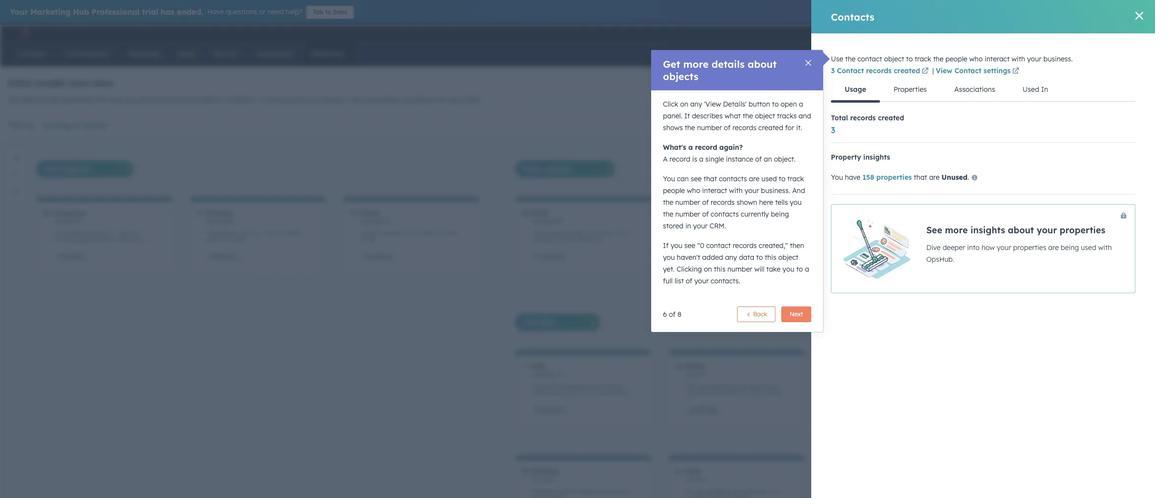 Task type: describe. For each thing, give the bounding box(es) containing it.
what
[[725, 112, 741, 120]]

your marketing hub professional trial has ended. have questions or need help?
[[10, 7, 303, 17]]

all
[[72, 121, 80, 130]]

a inside capture phone calls between you and your customer and log them to a record's timeline.
[[589, 391, 592, 396]]

data model overview
[[8, 77, 113, 89]]

created,"
[[759, 241, 788, 250]]

view for emails
[[690, 407, 700, 413]]

view,
[[348, 95, 364, 104]]

0 horizontal spatial this
[[714, 265, 726, 274]]

help image
[[1046, 29, 1055, 38]]

3 link
[[831, 125, 836, 135]]

customer.
[[730, 496, 751, 498]]

are left "unused"
[[930, 173, 940, 182]]

take
[[767, 265, 781, 274]]

with, for companies
[[107, 230, 117, 236]]

import,
[[323, 95, 346, 104]]

data inside 'if you see "0 contact records created," then you haven't added any data to this object yet. clicking on this number will take you to a full list of your contacts.'
[[739, 253, 755, 262]]

insights inside option
[[971, 225, 1006, 236]]

6
[[663, 310, 667, 319]]

line
[[695, 230, 702, 236]]

with inside dive deeper into how your properties are being used with opshub.
[[1099, 243, 1112, 252]]

3 records link
[[206, 218, 229, 224]]

you inside you can see that contacts are used to track people who interact with your business. and the number of records shown here tells you the number of contacts currently being stored in your crm.
[[790, 198, 802, 207]]

your inside dive deeper into how your properties are being used with opshub.
[[997, 243, 1012, 252]]

contacts. inside 'if you see "0 contact records created," then you haven't added any data to this object yet. clicking on this number will take you to a full list of your contacts.'
[[711, 277, 741, 285]]

records down emails
[[690, 371, 707, 378]]

1 horizontal spatial data
[[201, 95, 216, 104]]

use for use the contact object to track the people who interact with your business.
[[831, 55, 844, 63]]

for inside the issues created from a customer's request for help.
[[359, 237, 365, 243]]

line items
[[685, 209, 716, 217]]

6 of 8
[[663, 310, 682, 319]]

or inside "use line items to track products associated to a deal or quote."
[[700, 237, 704, 243]]

3 for 3 records
[[206, 218, 209, 224]]

property
[[831, 153, 862, 162]]

panel.
[[663, 112, 683, 120]]

record down companies
[[57, 218, 73, 224]]

number inside 'if you see "0 contact records created," then you haven't added any data to this object yet. clicking on this number will take you to a full list of your contacts.'
[[728, 265, 753, 274]]

4
[[532, 218, 535, 224]]

created inside total records created 3
[[878, 114, 905, 122]]

work for contacts
[[240, 230, 251, 236]]

to down the sent
[[739, 390, 743, 396]]

log inside capture emails that are sent directly to your customers and log them to a record's timeline.
[[718, 390, 725, 396]]

notes
[[685, 468, 702, 475]]

1 vertical spatial contacts
[[711, 210, 739, 219]]

object.
[[774, 155, 796, 164]]

log inside capture phone calls between you and your customer and log them to a record's timeline.
[[563, 391, 570, 396]]

are inside the businesses you work with, which are commonly called accounts or organizations.
[[132, 230, 140, 236]]

them inside capture emails that are sent directly to your customers and log them to a record's timeline.
[[726, 390, 738, 396]]

fit view image
[[13, 188, 19, 194]]

company,
[[593, 230, 614, 236]]

contact for 3
[[837, 66, 864, 75]]

records inside you can see that contacts are used to track people who interact with your business. and the number of records shown here tells you the number of contacts currently being stored in your crm.
[[711, 198, 735, 207]]

and right between
[[605, 384, 613, 389]]

158
[[863, 173, 875, 182]]

people inside contacts dialog
[[946, 55, 968, 63]]

you inside use notes to add any extra information you wrote down about a customer.
[[772, 489, 780, 495]]

use for use notes to add any extra information you wrote down about a customer.
[[685, 489, 693, 495]]

of right the 6
[[669, 310, 676, 319]]

in
[[1042, 85, 1049, 94]]

help?
[[286, 7, 303, 16]]

will
[[755, 265, 765, 274]]

people inside the people you work with, commonly called leads or customers.
[[215, 230, 230, 236]]

4 records link
[[532, 218, 555, 224]]

the revenue connected to a company, which is commonly called an opportunity.
[[532, 230, 633, 243]]

calls
[[531, 362, 546, 370]]

your inside capture emails that are sent directly to your customers and log them to a record's timeline.
[[771, 383, 781, 389]]

by:
[[26, 121, 36, 130]]

a left single
[[700, 155, 704, 164]]

use for use line items to track products associated to a deal or quote.
[[685, 230, 693, 236]]

describes
[[692, 112, 723, 120]]

details for deals
[[548, 254, 563, 260]]

with inside meetings are used to capture interactions with your customers.
[[623, 489, 632, 495]]

details for line items
[[702, 254, 717, 260]]

1 record for quotes
[[838, 218, 859, 224]]

1 link opens in a new window image from the top
[[1013, 66, 1020, 78]]

see for "0
[[685, 241, 696, 250]]

record up single
[[695, 143, 718, 152]]

number inside click on any 'view details' button to open a panel. it describes what the object tracks and shows the number of records created for it.
[[697, 123, 722, 132]]

capture
[[578, 489, 595, 495]]

down
[[699, 496, 710, 498]]

deeper
[[943, 243, 966, 252]]

contact inside 'if you see "0 contact records created," then you haven't added any data to this object yet. clicking on this number will take you to a full list of your contacts.'
[[707, 241, 731, 250]]

0 records for emails
[[685, 371, 707, 378]]

who inside you can see that contacts are used to track people who interact with your business. and the number of records shown here tells you the number of contacts currently being stored in your crm.
[[687, 186, 701, 195]]

to inside contacts dialog
[[907, 55, 913, 63]]

marketplaces image
[[1026, 29, 1035, 38]]

is inside the revenue connected to a company, which is commonly called an opportunity.
[[629, 230, 633, 236]]

view for calls
[[537, 407, 547, 413]]

view details for quotes
[[843, 254, 870, 260]]

capture for calls
[[532, 384, 549, 389]]

what's
[[663, 143, 687, 152]]

number up line
[[676, 198, 701, 207]]

data
[[8, 77, 32, 89]]

interact inside contacts dialog
[[985, 55, 1010, 63]]

talk
[[313, 8, 324, 16]]

menu containing music
[[961, 25, 1144, 40]]

1 link opens in a new window image from the top
[[922, 66, 929, 78]]

how inside dive deeper into how your properties are being used with opshub.
[[982, 243, 995, 252]]

records inside click on any 'view details' button to open a panel. it describes what the object tracks and shows the number of records created for it.
[[733, 123, 757, 132]]

your inside meetings are used to capture interactions with your customers.
[[532, 496, 541, 498]]

to inside use quotes to share information and pricing with contacts.
[[864, 230, 869, 236]]

0 records for notes
[[685, 477, 707, 483]]

use line items to track products associated to a deal or quote.
[[685, 230, 785, 243]]

and inside use quotes to share information and pricing with contacts.
[[910, 230, 918, 236]]

an inside the revenue connected to a company, which is commonly called an opportunity.
[[570, 237, 575, 243]]

them inside capture phone calls between you and your customer and log them to a record's timeline.
[[571, 391, 582, 396]]

used in
[[1023, 85, 1049, 94]]

see more insights about your properties
[[927, 225, 1106, 236]]

commonly inside the businesses you work with, which are commonly called accounts or organizations.
[[53, 237, 75, 243]]

with inside you can see that contacts are used to track people who interact with your business. and the number of records shown here tells you the number of contacts currently being stored in your crm.
[[729, 186, 743, 195]]

records down line items at top right
[[690, 218, 707, 224]]

single
[[706, 155, 724, 164]]

1 vertical spatial model
[[39, 95, 59, 104]]

used inside dive deeper into how your properties are being used with opshub.
[[1081, 243, 1097, 252]]

details'
[[723, 100, 747, 109]]

use notes to add any extra information you wrote down about a customer.
[[685, 489, 780, 498]]

3 inside total records created 3
[[831, 125, 836, 135]]

called inside the revenue connected to a company, which is commonly called an opportunity.
[[556, 237, 568, 243]]

object inside contacts dialog
[[885, 55, 905, 63]]

viewing all objects button
[[36, 116, 120, 136]]

to up quote.
[[716, 230, 721, 236]]

people inside you can see that contacts are used to track people who interact with your business. and the number of records shown here tells you the number of contacts currently being stored in your crm.
[[663, 186, 685, 195]]

crm.
[[710, 222, 726, 230]]

timeline. inside capture emails that are sent directly to your customers and log them to a record's timeline.
[[767, 390, 785, 396]]

to inside meetings are used to capture interactions with your customers.
[[573, 489, 577, 495]]

0 horizontal spatial on
[[438, 95, 446, 104]]

none checkbox inside contacts dialog
[[831, 204, 1136, 293]]

0 horizontal spatial data
[[21, 95, 37, 104]]

customers. inside meetings are used to capture interactions with your customers.
[[543, 496, 566, 498]]

between
[[576, 384, 595, 389]]

upgrade
[[973, 29, 999, 37]]

that inside contacts dialog
[[914, 173, 928, 182]]

who inside contacts dialog
[[970, 55, 983, 63]]

records down notes
[[690, 477, 707, 483]]

which inside the revenue connected to a company, which is commonly called an opportunity.
[[616, 230, 628, 236]]

view for tickets
[[364, 254, 375, 260]]

3 records
[[206, 218, 229, 224]]

shown
[[737, 198, 758, 207]]

the businesses you work with, which are commonly called accounts or organizations.
[[53, 230, 148, 243]]

to inside use notes to add any extra information you wrote down about a customer.
[[708, 489, 712, 495]]

more for get
[[684, 58, 709, 70]]

overview
[[69, 77, 113, 89]]

0 horizontal spatial properties
[[877, 173, 912, 182]]

.
[[968, 173, 970, 182]]

calls
[[565, 384, 575, 389]]

you inside the people you work with, commonly called leads or customers.
[[231, 230, 239, 236]]

an inside what's a record again? a record is a single instance of an object.
[[764, 155, 772, 164]]

the for the revenue connected to a company, which is commonly called an opportunity.
[[532, 230, 539, 236]]

0 records down calls
[[532, 371, 555, 378]]

trial
[[142, 7, 158, 17]]

0 vertical spatial in
[[218, 95, 224, 104]]

yet.
[[663, 265, 675, 274]]

commonly inside the revenue connected to a company, which is commonly called an opportunity.
[[532, 237, 554, 243]]

accounts
[[90, 237, 110, 243]]

"0
[[698, 241, 705, 250]]

way
[[109, 95, 122, 104]]

Search HubSpot search field
[[1018, 45, 1138, 62]]

products
[[735, 230, 754, 236]]

ended.
[[177, 7, 203, 17]]

a
[[663, 155, 668, 164]]

any inside click on any 'view details' button to open a panel. it describes what the object tracks and shows the number of records created for it.
[[691, 100, 703, 109]]

customer
[[532, 391, 552, 396]]

of right line
[[702, 210, 709, 219]]

called inside the businesses you work with, which are commonly called accounts or organizations.
[[76, 237, 89, 243]]

to inside button
[[326, 8, 331, 16]]

view details for line items
[[690, 254, 717, 260]]

called inside the people you work with, commonly called leads or customers.
[[287, 230, 300, 236]]

records up the "leads"
[[210, 218, 229, 224]]

0 records link
[[532, 371, 555, 378]]

1 record link for companies
[[53, 218, 73, 224]]

being inside you can see that contacts are used to track people who interact with your business. and the number of records shown here tells you the number of contacts currently being stored in your crm.
[[771, 210, 789, 219]]

get more details about objects
[[663, 58, 777, 83]]

on inside click on any 'view details' button to open a panel. it describes what the object tracks and shows the number of records created for it.
[[681, 100, 689, 109]]

contact for view
[[955, 66, 982, 75]]

and down the phone on the bottom of page
[[553, 391, 562, 396]]

and left report
[[402, 95, 414, 104]]

track inside contacts dialog
[[915, 55, 932, 63]]

view for quotes
[[843, 254, 854, 260]]

records down the tickets
[[364, 218, 382, 224]]

instance
[[726, 155, 754, 164]]

0 vertical spatial model
[[35, 77, 66, 89]]

number up stored
[[676, 210, 701, 219]]

unused
[[942, 173, 968, 182]]

timeline. inside capture phone calls between you and your customer and log them to a record's timeline.
[[612, 391, 630, 396]]

of inside 'if you see "0 contact records created," then you haven't added any data to this object yet. clicking on this number will take you to a full list of your contacts.'
[[686, 277, 693, 285]]

view details button for line items
[[685, 252, 722, 262]]

any inside 'if you see "0 contact records created," then you haven't added any data to this object yet. clicking on this number will take you to a full list of your contacts.'
[[725, 253, 737, 262]]

are inside dive deeper into how your properties are being used with opshub.
[[1049, 243, 1059, 252]]

into
[[968, 243, 980, 252]]

view details for companies
[[58, 254, 84, 260]]

details for companies
[[69, 254, 84, 260]]

view details button for calls
[[532, 405, 568, 415]]

being inside dive deeper into how your properties are being used with opshub.
[[1061, 243, 1080, 252]]

0 records for meetings
[[532, 477, 554, 483]]

0 horizontal spatial how
[[294, 95, 307, 104]]

use for use quotes to share information and pricing with contacts.
[[838, 230, 847, 236]]

notifications image
[[1079, 29, 1088, 38]]

of inside what's a record again? a record is a single instance of an object.
[[756, 155, 762, 164]]

open
[[781, 100, 797, 109]]

click on any 'view details' button to open a panel. it describes what the object tracks and shows the number of records created for it.
[[663, 100, 812, 132]]

to up will
[[757, 253, 763, 262]]

properties for see more insights about your properties
[[1060, 225, 1106, 236]]

2
[[359, 218, 362, 224]]

more for see
[[945, 225, 968, 236]]

and inside capture emails that are sent directly to your customers and log them to a record's timeline.
[[709, 390, 717, 396]]

a right what's
[[689, 143, 693, 152]]

marketing
[[30, 7, 71, 17]]

with, for contacts
[[252, 230, 262, 236]]

sales
[[333, 8, 348, 16]]

has
[[161, 7, 175, 17]]

record down 'quotes'
[[843, 218, 859, 224]]

to down then
[[797, 265, 803, 274]]

information inside use quotes to share information and pricing with contacts.
[[883, 230, 908, 236]]

deal
[[689, 237, 699, 243]]

contacts dialog
[[812, 0, 1156, 498]]

music
[[1111, 28, 1128, 36]]

then
[[790, 241, 805, 250]]

which inside the businesses you work with, which are commonly called accounts or organizations.
[[119, 230, 131, 236]]

records down deals
[[537, 218, 555, 224]]

records down calls
[[537, 371, 555, 378]]

0 records for line items
[[685, 218, 707, 224]]

view details for contacts
[[211, 254, 238, 260]]

a inside "use line items to track products associated to a deal or quote."
[[685, 237, 688, 243]]

settings image
[[1063, 29, 1072, 38]]

view for line items
[[690, 254, 700, 260]]

quote.
[[706, 237, 719, 243]]

are inside you can see that contacts are used to track people who interact with your business. and the number of records shown here tells you the number of contacts currently being stored in your crm.
[[749, 174, 760, 183]]

used in link
[[1009, 78, 1062, 101]]

you have 158 properties that are unused .
[[831, 173, 970, 182]]

details for quotes
[[855, 254, 870, 260]]

1 horizontal spatial this
[[765, 253, 777, 262]]

you inside the businesses you work with, which are commonly called accounts or organizations.
[[86, 230, 94, 236]]

properties link
[[880, 78, 941, 101]]

professional
[[92, 7, 140, 17]]



Task type: locate. For each thing, give the bounding box(es) containing it.
people
[[946, 55, 968, 63], [663, 186, 685, 195], [215, 230, 230, 236]]

1 horizontal spatial log
[[718, 390, 725, 396]]

track left products
[[722, 230, 733, 236]]

track up the and
[[788, 174, 804, 183]]

that inside capture emails that are sent directly to your customers and log them to a record's timeline.
[[719, 383, 728, 389]]

back
[[752, 311, 767, 318]]

used
[[1023, 85, 1040, 94]]

on down added
[[704, 265, 712, 274]]

2 vertical spatial track
[[722, 230, 733, 236]]

none checkbox containing see more insights about your properties
[[831, 204, 1136, 293]]

records right total
[[851, 114, 876, 122]]

a left "deal"
[[685, 237, 688, 243]]

view details button down customers
[[685, 405, 722, 415]]

information right share
[[883, 230, 908, 236]]

objects
[[663, 70, 699, 83], [82, 121, 107, 130]]

view details for tickets
[[364, 254, 391, 260]]

2 vertical spatial any
[[723, 489, 731, 495]]

tab list inside contacts dialog
[[831, 78, 1136, 102]]

menu
[[961, 25, 1144, 40]]

link opens in a new window image
[[1013, 66, 1020, 78], [1013, 68, 1020, 75]]

view for companies
[[58, 254, 68, 260]]

record down what's
[[670, 155, 691, 164]]

impacts
[[266, 95, 292, 104]]

to up the down
[[708, 489, 712, 495]]

usage
[[845, 85, 867, 94]]

0 horizontal spatial who
[[687, 186, 701, 195]]

questions
[[226, 7, 257, 16]]

the for the issues created from a customer's request for help.
[[359, 230, 367, 236]]

is right company,
[[629, 230, 633, 236]]

that inside you can see that contacts are used to track people who interact with your business. and the number of records shown here tells you the number of contacts currently being stored in your crm.
[[704, 174, 717, 183]]

to inside capture phone calls between you and your customer and log them to a record's timeline.
[[583, 391, 588, 396]]

1 record down companies
[[53, 218, 73, 224]]

0 horizontal spatial contacts
[[206, 209, 233, 217]]

are down see more insights about your properties in the top of the page
[[1049, 243, 1059, 252]]

created up properties
[[894, 66, 921, 75]]

objects right all
[[82, 121, 107, 130]]

records up 'usage'
[[866, 66, 892, 75]]

properties
[[877, 173, 912, 182], [1060, 225, 1106, 236], [1014, 243, 1047, 252]]

with inside use quotes to share information and pricing with contacts.
[[838, 237, 848, 243]]

have
[[845, 173, 861, 182]]

used inside meetings are used to capture interactions with your customers.
[[561, 489, 571, 495]]

contacts up crm.
[[711, 210, 739, 219]]

2 horizontal spatial called
[[556, 237, 568, 243]]

0 horizontal spatial timeline.
[[612, 391, 630, 396]]

information up customer.
[[745, 489, 771, 495]]

work
[[95, 230, 106, 236], [240, 230, 251, 236]]

0 horizontal spatial commonly
[[53, 237, 75, 243]]

about up dive deeper into how your properties are being used with opshub. on the right
[[1008, 225, 1035, 236]]

0 horizontal spatial more
[[684, 58, 709, 70]]

details for tickets
[[376, 254, 391, 260]]

marketplaces button
[[1020, 25, 1041, 40]]

0 horizontal spatial 1
[[53, 218, 55, 224]]

view details for emails
[[690, 407, 717, 413]]

business. inside contacts dialog
[[1044, 55, 1073, 63]]

2 capture from the left
[[532, 384, 549, 389]]

the for the people you work with, commonly called leads or customers.
[[206, 230, 214, 236]]

share
[[870, 230, 882, 236]]

2 link opens in a new window image from the top
[[922, 68, 929, 75]]

1 horizontal spatial more
[[945, 225, 968, 236]]

hubspot image
[[18, 27, 29, 38]]

1 horizontal spatial with,
[[252, 230, 262, 236]]

1 vertical spatial this
[[714, 265, 726, 274]]

information inside use notes to add any extra information you wrote down about a customer.
[[745, 489, 771, 495]]

1 1 record from the left
[[53, 218, 73, 224]]

link opens in a new window image
[[922, 66, 929, 78], [922, 68, 929, 75]]

None checkbox
[[831, 204, 1136, 293]]

and up it. on the right top of page
[[799, 112, 812, 120]]

associated
[[755, 230, 779, 236]]

an left the 'object.'
[[764, 155, 772, 164]]

view details button for contacts
[[206, 252, 243, 262]]

2 contact from the left
[[955, 66, 982, 75]]

and inside click on any 'view details' button to open a panel. it describes what the object tracks and shows the number of records created for it.
[[799, 112, 812, 120]]

1 vertical spatial an
[[570, 237, 575, 243]]

you inside you can see that contacts are used to track people who interact with your business. and the number of records shown here tells you the number of contacts currently being stored in your crm.
[[663, 174, 675, 183]]

stored
[[663, 222, 684, 230]]

1 horizontal spatial commonly
[[263, 230, 286, 236]]

use the contact object to track the people who interact with your business.
[[831, 55, 1073, 63]]

people up view contact settings
[[946, 55, 968, 63]]

1 vertical spatial it
[[685, 112, 690, 120]]

are inside capture emails that are sent directly to your customers and log them to a record's timeline.
[[729, 383, 736, 389]]

to
[[326, 8, 331, 16], [907, 55, 913, 63], [772, 100, 779, 109], [779, 174, 786, 183], [716, 230, 721, 236], [780, 230, 785, 236], [583, 230, 588, 236], [864, 230, 869, 236], [757, 253, 763, 262], [797, 265, 803, 274], [765, 383, 770, 389], [739, 390, 743, 396], [583, 391, 588, 396], [573, 489, 577, 495], [708, 489, 712, 495]]

0 vertical spatial who
[[970, 55, 983, 63]]

meetings for meetings are used to capture interactions with your customers.
[[532, 489, 551, 495]]

a inside 'if you see "0 contact records created," then you haven't added any data to this object yet. clicking on this number will take you to a full list of your contacts.'
[[805, 265, 810, 274]]

customer's
[[416, 230, 440, 236]]

records up meetings are used to capture interactions with your customers.
[[536, 477, 554, 483]]

0 horizontal spatial with,
[[107, 230, 117, 236]]

add
[[714, 489, 722, 495]]

view details button for emails
[[685, 405, 722, 415]]

dive
[[927, 243, 941, 252]]

2 1 from the left
[[838, 218, 841, 224]]

0 vertical spatial how
[[294, 95, 307, 104]]

it right panel.
[[685, 112, 690, 120]]

0 horizontal spatial which
[[119, 230, 131, 236]]

who
[[970, 55, 983, 63], [687, 186, 701, 195]]

that left "unused"
[[914, 173, 928, 182]]

1 vertical spatial is
[[629, 230, 633, 236]]

total
[[831, 114, 848, 122]]

0 vertical spatial contacts.
[[849, 237, 869, 243]]

about for details
[[748, 58, 777, 70]]

them right customers
[[726, 390, 738, 396]]

view down quotes
[[843, 254, 854, 260]]

use left quotes
[[838, 230, 847, 236]]

use
[[831, 55, 844, 63], [685, 230, 693, 236], [838, 230, 847, 236], [685, 489, 693, 495]]

customers. inside the people you work with, commonly called leads or customers.
[[224, 237, 248, 243]]

0 horizontal spatial customers.
[[224, 237, 248, 243]]

object inside click on any 'view details' button to open a panel. it describes what the object tracks and shows the number of records created for it.
[[755, 112, 775, 120]]

object up 3 contact records created link
[[885, 55, 905, 63]]

extra
[[733, 489, 744, 495]]

1 horizontal spatial them
[[726, 390, 738, 396]]

meetings left the capture
[[532, 489, 551, 495]]

to down the 'object.'
[[779, 174, 786, 183]]

viewing
[[42, 121, 70, 130]]

see
[[927, 225, 943, 236]]

2 link opens in a new window image from the top
[[1013, 68, 1020, 75]]

business. inside you can see that contacts are used to track people who interact with your business. and the number of records shown here tells you the number of contacts currently being stored in your crm.
[[761, 186, 791, 195]]

companies
[[52, 209, 86, 217]]

in left "line"
[[686, 222, 692, 230]]

0 horizontal spatial 1 record link
[[53, 218, 73, 224]]

1 vertical spatial object
[[755, 112, 775, 120]]

close image
[[1132, 8, 1140, 16], [1136, 12, 1144, 20]]

commonly inside the people you work with, commonly called leads or customers.
[[263, 230, 286, 236]]

1 vertical spatial who
[[687, 186, 701, 195]]

in inside you can see that contacts are used to track people who interact with your business. and the number of records shown here tells you the number of contacts currently being stored in your crm.
[[686, 222, 692, 230]]

1 horizontal spatial timeline.
[[767, 390, 785, 396]]

0 vertical spatial it
[[258, 95, 264, 104]]

opshub.
[[927, 255, 955, 264]]

a inside the revenue connected to a company, which is commonly called an opportunity.
[[589, 230, 592, 236]]

to inside the revenue connected to a company, which is commonly called an opportunity.
[[583, 230, 588, 236]]

request
[[441, 230, 458, 236]]

to inside you can see that contacts are used to track people who interact with your business. and the number of records shown here tells you the number of contacts currently being stored in your crm.
[[779, 174, 786, 183]]

a inside use notes to add any extra information you wrote down about a customer.
[[726, 496, 729, 498]]

greg robinson image
[[1100, 28, 1109, 37]]

more right get
[[684, 58, 709, 70]]

0 records down emails
[[685, 371, 707, 378]]

record's down directly
[[749, 390, 766, 396]]

0 horizontal spatial is
[[629, 230, 633, 236]]

1 vertical spatial interact
[[703, 186, 728, 195]]

data right structure
[[201, 95, 216, 104]]

2 vertical spatial people
[[215, 230, 230, 236]]

view details button down "0
[[685, 252, 722, 262]]

data
[[21, 95, 37, 104], [201, 95, 216, 104], [739, 253, 755, 262]]

how right impacts
[[294, 95, 307, 104]]

see left "0
[[685, 241, 696, 250]]

a up the opportunity.
[[589, 230, 592, 236]]

about inside use notes to add any extra information you wrote down about a customer.
[[712, 496, 725, 498]]

hubspot.
[[226, 95, 256, 104]]

who down can on the right of the page
[[687, 186, 701, 195]]

your inside 'if you see "0 contact records created," then you haven't added any data to this object yet. clicking on this number will take you to a full list of your contacts.'
[[695, 277, 709, 285]]

the inside the revenue connected to a company, which is commonly called an opportunity.
[[532, 230, 539, 236]]

1 vertical spatial about
[[1008, 225, 1035, 236]]

interact
[[985, 55, 1010, 63], [703, 186, 728, 195]]

1 horizontal spatial 1
[[838, 218, 841, 224]]

details down 'help.' at the top left of the page
[[376, 254, 391, 260]]

0 horizontal spatial contact
[[707, 241, 731, 250]]

phone
[[550, 384, 564, 389]]

work inside the businesses you work with, which are commonly called accounts or organizations.
[[95, 230, 106, 236]]

are left the capture
[[553, 489, 560, 495]]

to inside click on any 'view details' button to open a panel. it describes what the object tracks and shows the number of records created for it.
[[772, 100, 779, 109]]

record's inside capture phone calls between you and your customer and log them to a record's timeline.
[[593, 391, 610, 396]]

an
[[764, 155, 772, 164], [570, 237, 575, 243]]

view details button for tickets
[[359, 252, 396, 262]]

any inside use notes to add any extra information you wrote down about a customer.
[[723, 489, 731, 495]]

properties for dive deeper into how your properties are being used with opshub.
[[1014, 243, 1047, 252]]

added
[[703, 253, 724, 262]]

0 vertical spatial track
[[915, 55, 932, 63]]

record's
[[749, 390, 766, 396], [593, 391, 610, 396]]

0 vertical spatial items
[[700, 209, 716, 217]]

a inside capture emails that are sent directly to your customers and log them to a record's timeline.
[[745, 390, 747, 396]]

a
[[799, 100, 804, 109], [689, 143, 693, 152], [700, 155, 704, 164], [412, 230, 415, 236], [589, 230, 592, 236], [685, 237, 688, 243], [805, 265, 810, 274], [745, 390, 747, 396], [589, 391, 592, 396], [726, 496, 729, 498]]

leads
[[206, 237, 217, 243]]

it
[[258, 95, 264, 104], [685, 112, 690, 120]]

use right close icon
[[831, 55, 844, 63]]

notes
[[695, 489, 707, 495]]

0 for line items
[[685, 218, 688, 224]]

records inside 'if you see "0 contact records created," then you haven't added any data to this object yet. clicking on this number will take you to a full list of your contacts.'
[[733, 241, 757, 250]]

view details button for companies
[[53, 252, 89, 262]]

1 vertical spatial being
[[1061, 243, 1080, 252]]

view details
[[58, 254, 84, 260], [211, 254, 238, 260], [364, 254, 391, 260], [537, 254, 563, 260], [690, 254, 717, 260], [843, 254, 870, 260], [537, 407, 563, 413], [690, 407, 717, 413]]

view for contacts
[[211, 254, 221, 260]]

1 vertical spatial see
[[685, 241, 696, 250]]

2 records
[[359, 218, 382, 224]]

view details down the "leads"
[[211, 254, 238, 260]]

log down calls
[[563, 391, 570, 396]]

automate,
[[366, 95, 400, 104]]

details for contacts
[[223, 254, 238, 260]]

of up line items at top right
[[702, 198, 709, 207]]

filter
[[8, 121, 24, 130]]

filter by:
[[8, 121, 36, 130]]

business. down help image
[[1044, 55, 1073, 63]]

upgrade image
[[962, 29, 971, 38]]

view details for deals
[[537, 254, 563, 260]]

2 horizontal spatial used
[[1081, 243, 1097, 252]]

view inside contacts dialog
[[936, 66, 953, 75]]

see inside 'if you see "0 contact records created," then you haven't added any data to this object yet. clicking on this number will take you to a full list of your contacts.'
[[685, 241, 696, 250]]

tab list containing usage
[[831, 78, 1136, 102]]

0 vertical spatial 3
[[831, 66, 835, 75]]

0 vertical spatial information
[[883, 230, 908, 236]]

1 work from the left
[[95, 230, 106, 236]]

a inside the issues created from a customer's request for help.
[[412, 230, 415, 236]]

hubspot link
[[12, 27, 37, 38]]

notifications button
[[1075, 25, 1092, 40]]

0 horizontal spatial about
[[712, 496, 725, 498]]

viewing all objects
[[42, 121, 107, 130]]

number
[[697, 123, 722, 132], [676, 198, 701, 207], [676, 210, 701, 219], [728, 265, 753, 274]]

and
[[156, 95, 168, 104], [402, 95, 414, 104], [799, 112, 812, 120], [910, 230, 918, 236], [605, 384, 613, 389], [709, 390, 717, 396], [553, 391, 562, 396]]

or
[[259, 7, 266, 16], [700, 237, 704, 243], [112, 237, 116, 243], [219, 237, 223, 243]]

on right report
[[438, 95, 446, 104]]

1 vertical spatial any
[[725, 253, 737, 262]]

with, inside the people you work with, commonly called leads or customers.
[[252, 230, 262, 236]]

on inside 'if you see "0 contact records created," then you haven't added any data to this object yet. clicking on this number will take you to a full list of your contacts.'
[[704, 265, 712, 274]]

use inside use notes to add any extra information you wrote down about a customer.
[[685, 489, 693, 495]]

view details button down the "leads"
[[206, 252, 243, 262]]

0 for notes
[[685, 477, 688, 483]]

0 vertical spatial any
[[691, 100, 703, 109]]

0 vertical spatial an
[[764, 155, 772, 164]]

next
[[790, 311, 803, 318]]

in
[[218, 95, 224, 104], [686, 222, 692, 230]]

1 record for companies
[[53, 218, 73, 224]]

1 horizontal spatial contacts.
[[849, 237, 869, 243]]

details for emails
[[702, 407, 717, 413]]

0 horizontal spatial object
[[755, 112, 775, 120]]

your inside capture phone calls between you and your customer and log them to a record's timeline.
[[615, 384, 624, 389]]

view details down "0
[[690, 254, 717, 260]]

capture
[[685, 383, 703, 389], [532, 384, 549, 389]]

about inside option
[[1008, 225, 1035, 236]]

about for insights
[[1008, 225, 1035, 236]]

1 horizontal spatial contacts
[[831, 11, 875, 23]]

details for calls
[[548, 407, 563, 413]]

0 for emails
[[685, 371, 688, 378]]

are inside meetings are used to capture interactions with your customers.
[[553, 489, 560, 495]]

1 horizontal spatial used
[[762, 174, 777, 183]]

you left have on the right of the page
[[831, 173, 843, 182]]

1 vertical spatial contact
[[707, 241, 731, 250]]

0 horizontal spatial 1 record
[[53, 218, 73, 224]]

tab list
[[831, 78, 1136, 102]]

details down "0
[[702, 254, 717, 260]]

calling icon image
[[1005, 28, 1014, 37]]

business. up tells
[[761, 186, 791, 195]]

view details for calls
[[537, 407, 563, 413]]

link opens in a new window image inside view contact settings link
[[1013, 68, 1020, 75]]

meetings for meetings
[[531, 468, 559, 475]]

1 vertical spatial more
[[945, 225, 968, 236]]

1 capture from the left
[[685, 383, 703, 389]]

objects inside "get more details about objects"
[[663, 70, 699, 83]]

this
[[765, 253, 777, 262], [714, 265, 726, 274]]

report
[[416, 95, 436, 104]]

4 records
[[532, 218, 555, 224]]

2 horizontal spatial people
[[946, 55, 968, 63]]

or left need
[[259, 7, 266, 16]]

3 up the "leads"
[[206, 218, 209, 224]]

commonly
[[263, 230, 286, 236], [53, 237, 75, 243], [532, 237, 554, 243]]

2 horizontal spatial track
[[915, 55, 932, 63]]

and left pricing
[[910, 230, 918, 236]]

created inside click on any 'view details' button to open a panel. it describes what the object tracks and shows the number of records created for it.
[[759, 123, 784, 132]]

1 horizontal spatial it
[[685, 112, 690, 120]]

contact up 'usage'
[[837, 66, 864, 75]]

associations
[[955, 85, 996, 94]]

any right added
[[725, 253, 737, 262]]

contact inside contacts dialog
[[858, 55, 883, 63]]

the left businesses
[[53, 230, 60, 236]]

capture for emails
[[685, 383, 703, 389]]

records inside total records created 3
[[851, 114, 876, 122]]

emails
[[704, 383, 718, 389]]

you inside capture phone calls between you and your customer and log them to a record's timeline.
[[596, 384, 604, 389]]

model right data
[[35, 77, 66, 89]]

0 horizontal spatial an
[[570, 237, 575, 243]]

0 horizontal spatial record's
[[593, 391, 610, 396]]

objects inside popup button
[[82, 121, 107, 130]]

capture phone calls between you and your customer and log them to a record's timeline.
[[532, 384, 630, 396]]

2 horizontal spatial on
[[704, 265, 712, 274]]

with, inside the businesses you work with, which are commonly called accounts or organizations.
[[107, 230, 117, 236]]

view details button down businesses
[[53, 252, 89, 262]]

you inside contacts dialog
[[831, 173, 843, 182]]

0 vertical spatial properties
[[877, 173, 912, 182]]

view details button for quotes
[[838, 252, 875, 262]]

a right from
[[412, 230, 415, 236]]

1 vertical spatial information
[[745, 489, 771, 495]]

2 vertical spatial properties
[[1014, 243, 1047, 252]]

is left single
[[693, 155, 698, 164]]

2 horizontal spatial that
[[914, 173, 928, 182]]

contact up added
[[707, 241, 731, 250]]

1 horizontal spatial that
[[719, 383, 728, 389]]

2 1 record link from the left
[[838, 218, 859, 224]]

the data model represents the way you store and structure data in hubspot. it impacts how you import, view, automate, and report on your data.
[[8, 95, 481, 104]]

0 for meetings
[[532, 477, 535, 483]]

1 1 record link from the left
[[53, 218, 73, 224]]

1 which from the left
[[119, 230, 131, 236]]

tracks
[[777, 112, 797, 120]]

view details button for deals
[[532, 252, 568, 262]]

0 horizontal spatial contacts.
[[711, 277, 741, 285]]

them down calls
[[571, 391, 582, 396]]

object inside 'if you see "0 contact records created," then you haven't added any data to this object yet. clicking on this number will take you to a full list of your contacts.'
[[779, 253, 799, 262]]

you for you can see that contacts are used to track people who interact with your business. and the number of records shown here tells you the number of contacts currently being stored in your crm.
[[663, 174, 675, 183]]

about inside "get more details about objects"
[[748, 58, 777, 70]]

data.
[[464, 95, 481, 104]]

or right the "leads"
[[219, 237, 223, 243]]

zoom in image
[[13, 155, 19, 161]]

you left can on the right of the page
[[663, 174, 675, 183]]

or inside the businesses you work with, which are commonly called accounts or organizations.
[[112, 237, 116, 243]]

1 horizontal spatial being
[[1061, 243, 1080, 252]]

3 contact records created link
[[831, 66, 931, 78]]

records down what
[[733, 123, 757, 132]]

1 horizontal spatial for
[[786, 123, 795, 132]]

work inside the people you work with, commonly called leads or customers.
[[240, 230, 251, 236]]

you for you have 158 properties that are unused .
[[831, 173, 843, 182]]

0 vertical spatial see
[[691, 174, 702, 183]]

properties inside dive deeper into how your properties are being used with opshub.
[[1014, 243, 1047, 252]]

'view
[[705, 100, 721, 109]]

view down 'help.' at the top left of the page
[[364, 254, 375, 260]]

view down the "leads"
[[211, 254, 221, 260]]

it inside click on any 'view details' button to open a panel. it describes what the object tracks and shows the number of records created for it.
[[685, 112, 690, 120]]

1 horizontal spatial objects
[[663, 70, 699, 83]]

2 vertical spatial 3
[[206, 218, 209, 224]]

1 vertical spatial objects
[[82, 121, 107, 130]]

insights
[[864, 153, 891, 162], [971, 225, 1006, 236]]

view down use the contact object to track the people who interact with your business.
[[936, 66, 953, 75]]

directly
[[748, 383, 764, 389]]

to left share
[[864, 230, 869, 236]]

see inside you can see that contacts are used to track people who interact with your business. and the number of records shown here tells you the number of contacts currently being stored in your crm.
[[691, 174, 702, 183]]

of right instance
[[756, 155, 762, 164]]

2 1 record from the left
[[838, 218, 859, 224]]

to right associated
[[780, 230, 785, 236]]

to right directly
[[765, 383, 770, 389]]

view details button down quotes
[[838, 252, 875, 262]]

contacts. inside use quotes to share information and pricing with contacts.
[[849, 237, 869, 243]]

0 vertical spatial about
[[748, 58, 777, 70]]

is inside what's a record again? a record is a single instance of an object.
[[693, 155, 698, 164]]

haven't
[[677, 253, 701, 262]]

people down can on the right of the page
[[663, 186, 685, 195]]

about
[[748, 58, 777, 70], [1008, 225, 1035, 236], [712, 496, 725, 498]]

and right "store"
[[156, 95, 168, 104]]

1 horizontal spatial how
[[982, 243, 995, 252]]

records down products
[[733, 241, 757, 250]]

log
[[718, 390, 725, 396], [563, 391, 570, 396]]

1 record link for quotes
[[838, 218, 859, 224]]

details down quotes
[[855, 254, 870, 260]]

1 vertical spatial customers.
[[543, 496, 566, 498]]

1 contact from the left
[[837, 66, 864, 75]]

data down "use line items to track products associated to a deal or quote."
[[739, 253, 755, 262]]

a down between
[[589, 391, 592, 396]]

0 horizontal spatial insights
[[864, 153, 891, 162]]

the issues created from a customer's request for help.
[[359, 230, 458, 243]]

1 vertical spatial in
[[686, 222, 692, 230]]

the for the businesses you work with, which are commonly called accounts or organizations.
[[53, 230, 60, 236]]

1 record link down 'quotes'
[[838, 218, 859, 224]]

1 horizontal spatial track
[[788, 174, 804, 183]]

2 which from the left
[[616, 230, 628, 236]]

view contact settings link
[[936, 66, 1021, 78]]

work for companies
[[95, 230, 106, 236]]

0 horizontal spatial business.
[[761, 186, 791, 195]]

capture emails that are sent directly to your customers and log them to a record's timeline.
[[685, 383, 785, 396]]

3 contact records created
[[831, 66, 921, 75]]

track inside you can see that contacts are used to track people who interact with your business. and the number of records shown here tells you the number of contacts currently being stored in your crm.
[[788, 174, 804, 183]]

from
[[401, 230, 411, 236]]

0 horizontal spatial log
[[563, 391, 570, 396]]

see for that
[[691, 174, 702, 183]]

for left 'help.' at the top left of the page
[[359, 237, 365, 243]]

3 for 3 contact records created
[[831, 66, 835, 75]]

record's down between
[[593, 391, 610, 396]]

a inside click on any 'view details' button to open a panel. it describes what the object tracks and shows the number of records created for it.
[[799, 100, 804, 109]]

how right into
[[982, 243, 995, 252]]

use up "deal"
[[685, 230, 693, 236]]

0 horizontal spatial for
[[359, 237, 365, 243]]

0 vertical spatial being
[[771, 210, 789, 219]]

1 with, from the left
[[107, 230, 117, 236]]

more inside option
[[945, 225, 968, 236]]

close image inside contacts dialog
[[1136, 12, 1144, 20]]

1 1 from the left
[[53, 218, 55, 224]]

0 horizontal spatial them
[[571, 391, 582, 396]]

or inside your marketing hub professional trial has ended. have questions or need help?
[[259, 7, 266, 16]]

1 for companies
[[53, 218, 55, 224]]

2 with, from the left
[[252, 230, 262, 236]]

2 work from the left
[[240, 230, 251, 236]]

items right line
[[700, 209, 716, 217]]

or inside the people you work with, commonly called leads or customers.
[[219, 237, 223, 243]]

view down customer at the left
[[537, 407, 547, 413]]

1 horizontal spatial properties
[[1014, 243, 1047, 252]]

of right list
[[686, 277, 693, 285]]

structure
[[170, 95, 199, 104]]

1 horizontal spatial contact
[[858, 55, 883, 63]]

record's inside capture emails that are sent directly to your customers and log them to a record's timeline.
[[749, 390, 766, 396]]

1 vertical spatial insights
[[971, 225, 1006, 236]]

track inside "use line items to track products associated to a deal or quote."
[[722, 230, 733, 236]]

3
[[831, 66, 835, 75], [831, 125, 836, 135], [206, 218, 209, 224]]

1 vertical spatial meetings
[[532, 489, 551, 495]]

contacts
[[831, 11, 875, 23], [206, 209, 233, 217]]

0 horizontal spatial that
[[704, 174, 717, 183]]

on right click
[[681, 100, 689, 109]]

0 vertical spatial more
[[684, 58, 709, 70]]

and down emails
[[709, 390, 717, 396]]

0 vertical spatial meetings
[[531, 468, 559, 475]]

1 horizontal spatial on
[[681, 100, 689, 109]]

close image
[[806, 60, 812, 66]]

1 for quotes
[[838, 218, 841, 224]]

view details button down 'help.' at the top left of the page
[[359, 252, 396, 262]]

0 vertical spatial contacts
[[719, 174, 747, 183]]

0 horizontal spatial contact
[[837, 66, 864, 75]]

of inside click on any 'view details' button to open a panel. it describes what the object tracks and shows the number of records created for it.
[[724, 123, 731, 132]]

contacts
[[719, 174, 747, 183], [711, 210, 739, 219]]

view for deals
[[537, 254, 547, 260]]

1 horizontal spatial 1 record link
[[838, 218, 859, 224]]

link opens in a new window image inside 3 contact records created link
[[922, 68, 929, 75]]

the for the data model represents the way you store and structure data in hubspot. it impacts how you import, view, automate, and report on your data.
[[8, 95, 19, 104]]

1 vertical spatial for
[[359, 237, 365, 243]]



Task type: vqa. For each thing, say whether or not it's contained in the screenshot.
bottommost MOST
no



